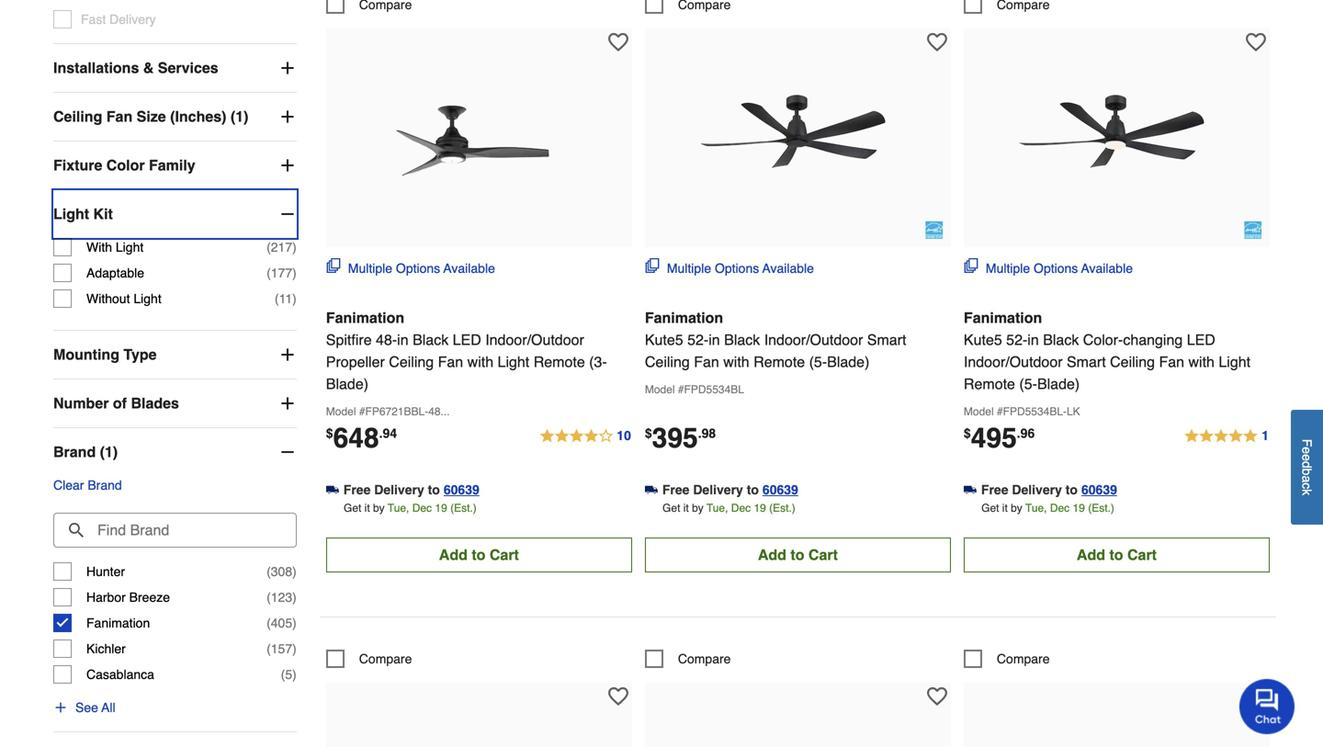 Task type: describe. For each thing, give the bounding box(es) containing it.
energy star qualified image for fanimationkute5 52-in black color-changing led indoor/outdoor smart ceiling fan with light remote (5-blade) element
[[1245, 221, 1263, 239]]

395
[[652, 422, 698, 454]]

with inside fanimation kute5 52-in black indoor/outdoor smart ceiling fan with remote (5-blade)
[[724, 353, 750, 370]]

5
[[285, 667, 292, 682]]

( 405 )
[[267, 616, 297, 631]]

without light
[[86, 291, 162, 306]]

installations
[[53, 59, 139, 76]]

) for ( 123 )
[[292, 590, 297, 605]]

ceiling inside fanimation kute5 52-in black indoor/outdoor smart ceiling fan with remote (5-blade)
[[645, 353, 690, 370]]

.96
[[1017, 426, 1035, 441]]

in for fan
[[709, 331, 720, 348]]

delivery right fast
[[109, 12, 156, 27]]

harbor breeze
[[86, 590, 170, 605]]

123
[[271, 590, 292, 605]]

get it by tue, dec 19 (est.) for 2nd "60639" button from the right
[[663, 502, 796, 515]]

2 dec from the left
[[731, 502, 751, 515]]

get it by tue, dec 19 (est.) for third "60639" button from right
[[344, 502, 477, 515]]

kute5 for kute5 52-in black indoor/outdoor smart ceiling fan with remote (5-blade)
[[645, 331, 684, 348]]

type
[[124, 346, 157, 363]]

1 e from the top
[[1300, 447, 1315, 454]]

48-
[[376, 331, 397, 348]]

5014170921 element
[[326, 650, 412, 668]]

fanimation for spitfire 48-in black led indoor/outdoor propeller ceiling fan with light remote (3- blade)
[[326, 309, 405, 326]]

fp6721bbl-
[[365, 405, 429, 418]]

lk
[[1067, 405, 1081, 418]]

get it by tue, dec 19 (est.) for 1st "60639" button from right
[[982, 502, 1115, 515]]

installations & services button
[[53, 44, 297, 92]]

f
[[1300, 439, 1315, 447]]

model # fpd5534bl
[[645, 383, 744, 396]]

3 dec from the left
[[1050, 502, 1070, 515]]

3 add to cart from the left
[[1077, 546, 1157, 563]]

( 123 )
[[267, 590, 297, 605]]

1 horizontal spatial heart outline image
[[927, 687, 948, 707]]

minus image
[[278, 205, 297, 223]]

fixture color family button
[[53, 142, 297, 189]]

get for truck filled icon related to third "60639" button from right
[[344, 502, 362, 515]]

$ for 648
[[326, 426, 333, 441]]

see all button
[[53, 699, 115, 717]]

52- for fan
[[688, 331, 709, 348]]

indoor/outdoor inside fanimation kute5 52-in black color-changing led indoor/outdoor smart ceiling fan with light remote (5-blade)
[[964, 353, 1063, 370]]

(3-
[[589, 353, 607, 370]]

get for truck filled icon for 2nd "60639" button from the right
[[663, 502, 681, 515]]

black for with
[[724, 331, 760, 348]]

) for ( 157 )
[[292, 642, 297, 656]]

indoor/outdoor inside fanimation spitfire 48-in black led indoor/outdoor propeller ceiling fan with light remote (3- blade)
[[486, 331, 584, 348]]

smart inside fanimation kute5 52-in black color-changing led indoor/outdoor smart ceiling fan with light remote (5-blade)
[[1067, 353, 1106, 370]]

a
[[1300, 475, 1315, 483]]

1 add to cart from the left
[[439, 546, 519, 563]]

fanimation for kute5 52-in black color-changing led indoor/outdoor smart ceiling fan with light remote (5-blade)
[[964, 309, 1043, 326]]

fanimation kute5 52-in black color-changing led indoor/outdoor smart ceiling fan with light remote (5-blade)
[[964, 309, 1251, 392]]

1001006182 element
[[326, 0, 412, 14]]

# for fanimation kute5 52-in black color-changing led indoor/outdoor smart ceiling fan with light remote (5-blade)
[[997, 405, 1003, 418]]

( 217 )
[[267, 240, 297, 255]]

) for ( 308 )
[[292, 564, 297, 579]]

truck filled image
[[964, 484, 977, 496]]

delivery for truck filled icon for 2nd "60639" button from the right
[[693, 482, 743, 497]]

compare for 5014171343 element
[[997, 652, 1050, 666]]

mounting type button
[[53, 331, 297, 379]]

light kit button
[[53, 190, 297, 238]]

light right without at the top left
[[134, 291, 162, 306]]

f e e d b a c k button
[[1291, 410, 1324, 525]]

with light
[[86, 240, 144, 255]]

fanimationkute5 52-in black indoor/outdoor smart ceiling fan with remote (5-blade) element
[[645, 28, 951, 247]]

k
[[1300, 489, 1315, 496]]

casablanca
[[86, 667, 154, 682]]

3 add to cart button from the left
[[964, 538, 1270, 573]]

installations & services
[[53, 59, 218, 76]]

( 5 )
[[281, 667, 297, 682]]

available for third multiple options available link from the right
[[444, 261, 495, 276]]

options for fanimationkute5 52-in black color-changing led indoor/outdoor smart ceiling fan with light remote (5-blade) element
[[1034, 261, 1078, 276]]

plus image
[[278, 394, 297, 413]]

model # fpd5534bl-lk
[[964, 405, 1081, 418]]

3 cart from the left
[[1128, 546, 1157, 563]]

2 60639 button from the left
[[763, 481, 799, 499]]

with inside fanimation spitfire 48-in black led indoor/outdoor propeller ceiling fan with light remote (3- blade)
[[468, 353, 494, 370]]

color-
[[1083, 331, 1124, 348]]

648
[[333, 422, 379, 454]]

without
[[86, 291, 130, 306]]

multiple options available link for fanimationkute5 52-in black indoor/outdoor smart ceiling fan with remote (5-blade) element
[[645, 258, 814, 277]]

( for 405
[[267, 616, 271, 631]]

multiple options available for fanimationkute5 52-in black color-changing led indoor/outdoor smart ceiling fan with light remote (5-blade) element
[[986, 261, 1133, 276]]

( for 157
[[267, 642, 271, 656]]

led inside fanimation kute5 52-in black color-changing led indoor/outdoor smart ceiling fan with light remote (5-blade)
[[1187, 331, 1216, 348]]

multiple for third multiple options available link from the right
[[348, 261, 393, 276]]

5014170987 element
[[964, 0, 1050, 14]]

by for truck filled icon related to third "60639" button from right
[[373, 502, 385, 515]]

compare for 1002537620 element
[[678, 652, 731, 666]]

with
[[86, 240, 112, 255]]

plus image for mounting type
[[278, 346, 297, 364]]

( for 308
[[267, 564, 271, 579]]

2 (est.) from the left
[[769, 502, 796, 515]]

blade) inside fanimation kute5 52-in black color-changing led indoor/outdoor smart ceiling fan with light remote (5-blade)
[[1038, 375, 1080, 392]]

smart inside fanimation kute5 52-in black indoor/outdoor smart ceiling fan with remote (5-blade)
[[867, 331, 907, 348]]

all
[[101, 700, 115, 715]]

indoor/outdoor inside fanimation kute5 52-in black indoor/outdoor smart ceiling fan with remote (5-blade)
[[764, 331, 863, 348]]

.94
[[379, 426, 397, 441]]

c
[[1300, 483, 1315, 489]]

2 cart from the left
[[809, 546, 838, 563]]

&
[[143, 59, 154, 76]]

free delivery to 60639 for third "60639" button from right
[[344, 482, 480, 497]]

1
[[1262, 428, 1269, 443]]

multiple for multiple options available link associated with fanimationkute5 52-in black indoor/outdoor smart ceiling fan with remote (5-blade) element
[[667, 261, 712, 276]]

) for ( 217 )
[[292, 240, 297, 255]]

Find Brand text field
[[53, 513, 297, 548]]

fpd5534bl-
[[1003, 405, 1067, 418]]

2 19 from the left
[[754, 502, 766, 515]]

2 add to cart button from the left
[[645, 538, 951, 573]]

(inches)
[[170, 108, 227, 125]]

( for 5
[[281, 667, 285, 682]]

delivery for truck filled image
[[1012, 482, 1062, 497]]

options for fanimationkute5 52-in black indoor/outdoor smart ceiling fan with remote (5-blade) element
[[715, 261, 759, 276]]

308
[[271, 564, 292, 579]]

0 horizontal spatial heart outline image
[[608, 687, 629, 707]]

157
[[271, 642, 292, 656]]

in for ceiling
[[397, 331, 409, 348]]

(5- inside fanimation kute5 52-in black color-changing led indoor/outdoor smart ceiling fan with light remote (5-blade)
[[1020, 375, 1038, 392]]

177
[[271, 266, 292, 280]]

color
[[106, 157, 145, 174]]

2 horizontal spatial heart outline image
[[1246, 687, 1266, 707]]

48...
[[429, 405, 450, 418]]

( 308 )
[[267, 564, 297, 579]]

1 add from the left
[[439, 546, 468, 563]]

fanimationkute5 52-in black color-changing led indoor/outdoor smart ceiling fan with light remote (5-blade) element
[[964, 28, 1270, 247]]

light inside fanimation kute5 52-in black color-changing led indoor/outdoor smart ceiling fan with light remote (5-blade)
[[1219, 353, 1251, 370]]

plus image for fixture color family
[[278, 156, 297, 175]]

495
[[971, 422, 1017, 454]]

1 (est.) from the left
[[450, 502, 477, 515]]

light inside fanimation spitfire 48-in black led indoor/outdoor propeller ceiling fan with light remote (3- blade)
[[498, 353, 530, 370]]

fanimation spitfire 48-in black led indoor/outdoor propeller ceiling fan with light remote (3-blade) image
[[378, 38, 580, 240]]

1 button
[[1184, 425, 1270, 448]]

$ for 495
[[964, 426, 971, 441]]

spitfire
[[326, 331, 372, 348]]

free for truck filled icon for 2nd "60639" button from the right
[[663, 482, 690, 497]]

1 options from the left
[[396, 261, 440, 276]]

fixture
[[53, 157, 102, 174]]

1002537620 element
[[645, 650, 731, 668]]

d
[[1300, 461, 1315, 468]]

blade) inside fanimation spitfire 48-in black led indoor/outdoor propeller ceiling fan with light remote (3- blade)
[[326, 375, 369, 392]]

$ for 395
[[645, 426, 652, 441]]

services
[[158, 59, 218, 76]]

propeller
[[326, 353, 385, 370]]

light kit
[[53, 206, 113, 223]]

size
[[137, 108, 166, 125]]

brand inside button
[[88, 478, 122, 493]]

kichler
[[86, 642, 126, 656]]

black for fan
[[413, 331, 449, 348]]

1 it from the left
[[365, 502, 370, 515]]

( for 217
[[267, 240, 271, 255]]

in for indoor/outdoor
[[1028, 331, 1039, 348]]

remote inside fanimation spitfire 48-in black led indoor/outdoor propeller ceiling fan with light remote (3- blade)
[[534, 353, 585, 370]]

( 177 )
[[267, 266, 297, 280]]

plus image for ceiling fan size (inches)
[[278, 108, 297, 126]]

fan inside fanimation kute5 52-in black color-changing led indoor/outdoor smart ceiling fan with light remote (5-blade)
[[1160, 353, 1185, 370]]

ceiling inside fanimation kute5 52-in black color-changing led indoor/outdoor smart ceiling fan with light remote (5-blade)
[[1110, 353, 1155, 370]]

60639 for third "60639" button from right
[[444, 482, 480, 497]]

fast delivery
[[81, 12, 156, 27]]

led inside fanimation spitfire 48-in black led indoor/outdoor propeller ceiling fan with light remote (3- blade)
[[453, 331, 481, 348]]

) for ( 5 )
[[292, 667, 297, 682]]

( for 123
[[267, 590, 271, 605]]

fpd5534bl
[[684, 383, 744, 396]]

free delivery to 60639 for 1st "60639" button from right
[[982, 482, 1118, 497]]

minus image
[[278, 443, 297, 462]]

remote inside fanimation kute5 52-in black indoor/outdoor smart ceiling fan with remote (5-blade)
[[754, 353, 805, 370]]

fanimation kute5 52-in black indoor/outdoor smart ceiling fan with remote (5-blade) image
[[697, 38, 899, 240]]

( 11 )
[[275, 291, 297, 306]]

b
[[1300, 468, 1315, 475]]

breeze
[[129, 590, 170, 605]]

tue, for 1st "60639" button from right
[[1026, 502, 1047, 515]]

see all
[[75, 700, 115, 715]]

number
[[53, 395, 109, 412]]

10
[[617, 428, 631, 443]]



Task type: locate. For each thing, give the bounding box(es) containing it.
e up d
[[1300, 447, 1315, 454]]

0 horizontal spatial kute5
[[645, 331, 684, 348]]

1 horizontal spatial multiple options available
[[667, 261, 814, 276]]

get it by tue, dec 19 (est.) down the .94
[[344, 502, 477, 515]]

compare inside 5014171343 element
[[997, 652, 1050, 666]]

2 horizontal spatial tue,
[[1026, 502, 1047, 515]]

1 get it by tue, dec 19 (est.) from the left
[[344, 502, 477, 515]]

multiple options available up color-
[[986, 261, 1133, 276]]

add
[[439, 546, 468, 563], [758, 546, 787, 563], [1077, 546, 1106, 563]]

energy star qualified image inside fanimationkute5 52-in black indoor/outdoor smart ceiling fan with remote (5-blade) element
[[926, 221, 944, 239]]

2 by from the left
[[692, 502, 704, 515]]

2 horizontal spatial compare
[[997, 652, 1050, 666]]

multiple options available
[[348, 261, 495, 276], [667, 261, 814, 276], [986, 261, 1133, 276]]

brand
[[53, 444, 96, 461], [88, 478, 122, 493]]

fanimation kute5 52-in black indoor/outdoor smart ceiling fan with remote (5-blade)
[[645, 309, 907, 370]]

3 60639 button from the left
[[1082, 481, 1118, 499]]

by
[[373, 502, 385, 515], [692, 502, 704, 515], [1011, 502, 1023, 515]]

1 in from the left
[[397, 331, 409, 348]]

0 horizontal spatial 60639 button
[[444, 481, 480, 499]]

plus image inside fixture color family button
[[278, 156, 297, 175]]

) up ( 123 )
[[292, 564, 297, 579]]

available up color-
[[1082, 261, 1133, 276]]

0 horizontal spatial add
[[439, 546, 468, 563]]

2 horizontal spatial free delivery to 60639
[[982, 482, 1118, 497]]

1 multiple options available from the left
[[348, 261, 495, 276]]

it down $ 495 .96
[[1003, 502, 1008, 515]]

ceiling inside fanimation spitfire 48-in black led indoor/outdoor propeller ceiling fan with light remote (3- blade)
[[389, 353, 434, 370]]

( 157 )
[[267, 642, 297, 656]]

available up fanimation spitfire 48-in black led indoor/outdoor propeller ceiling fan with light remote (3- blade)
[[444, 261, 495, 276]]

1 by from the left
[[373, 502, 385, 515]]

1 truck filled image from the left
[[326, 484, 339, 496]]

black inside fanimation kute5 52-in black indoor/outdoor smart ceiling fan with remote (5-blade)
[[724, 331, 760, 348]]

2 horizontal spatial heart outline image
[[1246, 32, 1266, 52]]

1 horizontal spatial black
[[724, 331, 760, 348]]

plus image for installations & services
[[278, 59, 297, 77]]

(1) right (inches)
[[231, 108, 249, 125]]

4 stars image
[[539, 425, 632, 448]]

2 free from the left
[[663, 482, 690, 497]]

blade)
[[827, 353, 870, 370], [326, 375, 369, 392], [1038, 375, 1080, 392]]

it down $ 395 .98
[[684, 502, 689, 515]]

light inside button
[[53, 206, 89, 223]]

2 horizontal spatial multiple options available link
[[964, 258, 1133, 277]]

available up fanimation kute5 52-in black indoor/outdoor smart ceiling fan with remote (5-blade)
[[763, 261, 814, 276]]

0 horizontal spatial truck filled image
[[326, 484, 339, 496]]

family
[[149, 157, 196, 174]]

2 get it by tue, dec 19 (est.) from the left
[[663, 502, 796, 515]]

2 horizontal spatial dec
[[1050, 502, 1070, 515]]

fan
[[106, 108, 133, 125], [438, 353, 463, 370], [694, 353, 720, 370], [1160, 353, 1185, 370]]

energy star qualified image for fanimationkute5 52-in black indoor/outdoor smart ceiling fan with remote (5-blade) element
[[926, 221, 944, 239]]

model for spitfire 48-in black led indoor/outdoor propeller ceiling fan with light remote (3- blade)
[[326, 405, 356, 418]]

7 ) from the top
[[292, 642, 297, 656]]

2 52- from the left
[[1007, 331, 1028, 348]]

fanimation inside fanimation kute5 52-in black color-changing led indoor/outdoor smart ceiling fan with light remote (5-blade)
[[964, 309, 1043, 326]]

number of blades button
[[53, 380, 297, 427]]

blades
[[131, 395, 179, 412]]

0 horizontal spatial tue,
[[388, 502, 409, 515]]

1 horizontal spatial in
[[709, 331, 720, 348]]

2 horizontal spatial free
[[982, 482, 1009, 497]]

(1)
[[231, 108, 249, 125], [100, 444, 118, 461]]

2 horizontal spatial 19
[[1073, 502, 1085, 515]]

fixture color family
[[53, 157, 196, 174]]

add to cart
[[439, 546, 519, 563], [758, 546, 838, 563], [1077, 546, 1157, 563]]

0 horizontal spatial energy star qualified image
[[926, 221, 944, 239]]

0 horizontal spatial add to cart button
[[326, 538, 632, 573]]

5014171343 element
[[964, 650, 1050, 668]]

chat invite button image
[[1240, 678, 1296, 734]]

truck filled image for third "60639" button from right
[[326, 484, 339, 496]]

3 add from the left
[[1077, 546, 1106, 563]]

0 horizontal spatial #
[[359, 405, 365, 418]]

( down ( 177 )
[[275, 291, 279, 306]]

kit
[[93, 206, 113, 223]]

adaptable
[[86, 266, 144, 280]]

led right '48-'
[[453, 331, 481, 348]]

remote inside fanimation kute5 52-in black color-changing led indoor/outdoor smart ceiling fan with light remote (5-blade)
[[964, 375, 1016, 392]]

1 horizontal spatial model
[[645, 383, 675, 396]]

black up fpd5534bl in the right bottom of the page
[[724, 331, 760, 348]]

2 black from the left
[[724, 331, 760, 348]]

(
[[267, 240, 271, 255], [267, 266, 271, 280], [275, 291, 279, 306], [267, 564, 271, 579], [267, 590, 271, 605], [267, 616, 271, 631], [267, 642, 271, 656], [281, 667, 285, 682]]

0 horizontal spatial add to cart
[[439, 546, 519, 563]]

tue, for 2nd "60639" button from the right
[[707, 502, 728, 515]]

hunter
[[86, 564, 125, 579]]

0 horizontal spatial heart outline image
[[608, 32, 629, 52]]

$
[[326, 426, 333, 441], [645, 426, 652, 441], [964, 426, 971, 441]]

) up 11 on the left
[[292, 266, 297, 280]]

black left color-
[[1043, 331, 1079, 348]]

light up adaptable
[[116, 240, 144, 255]]

1 horizontal spatial (est.)
[[769, 502, 796, 515]]

1 60639 button from the left
[[444, 481, 480, 499]]

6 ) from the top
[[292, 616, 297, 631]]

light
[[53, 206, 89, 223], [116, 240, 144, 255], [134, 291, 162, 306], [498, 353, 530, 370], [1219, 353, 1251, 370]]

light left (3-
[[498, 353, 530, 370]]

2 options from the left
[[715, 261, 759, 276]]

multiple options available for fanimationkute5 52-in black indoor/outdoor smart ceiling fan with remote (5-blade) element
[[667, 261, 814, 276]]

3 in from the left
[[1028, 331, 1039, 348]]

free
[[344, 482, 371, 497], [663, 482, 690, 497], [982, 482, 1009, 497]]

fan inside fanimation kute5 52-in black indoor/outdoor smart ceiling fan with remote (5-blade)
[[694, 353, 720, 370]]

2 multiple options available link from the left
[[645, 258, 814, 277]]

# up the "$ 648 .94"
[[359, 405, 365, 418]]

clear
[[53, 478, 84, 493]]

2 horizontal spatial 60639
[[1082, 482, 1118, 497]]

2 e from the top
[[1300, 454, 1315, 461]]

# for fanimation spitfire 48-in black led indoor/outdoor propeller ceiling fan with light remote (3- blade)
[[359, 405, 365, 418]]

217
[[271, 240, 292, 255]]

1 horizontal spatial add to cart button
[[645, 538, 951, 573]]

( up ( 123 )
[[267, 564, 271, 579]]

0 vertical spatial brand
[[53, 444, 96, 461]]

multiple options available up '48-'
[[348, 261, 495, 276]]

0 horizontal spatial model
[[326, 405, 356, 418]]

plus image inside see all button
[[53, 700, 68, 715]]

actual price $648.94 element
[[326, 422, 397, 454]]

truck filled image down 395
[[645, 484, 658, 496]]

fanimation for kute5 52-in black indoor/outdoor smart ceiling fan with remote (5-blade)
[[645, 309, 724, 326]]

fan inside fanimation spitfire 48-in black led indoor/outdoor propeller ceiling fan with light remote (3- blade)
[[438, 353, 463, 370]]

by down the "$ 648 .94"
[[373, 502, 385, 515]]

0 horizontal spatial remote
[[534, 353, 585, 370]]

get it by tue, dec 19 (est.) down the .96
[[982, 502, 1115, 515]]

3 free from the left
[[982, 482, 1009, 497]]

free for truck filled icon related to third "60639" button from right
[[344, 482, 371, 497]]

in right spitfire
[[397, 331, 409, 348]]

fanimation spitfire 48-in black led indoor/outdoor propeller ceiling fan with light remote (3- blade)
[[326, 309, 607, 392]]

10 button
[[539, 425, 632, 448]]

free right truck filled image
[[982, 482, 1009, 497]]

multiple options available link for fanimationkute5 52-in black color-changing led indoor/outdoor smart ceiling fan with light remote (5-blade) element
[[964, 258, 1133, 277]]

model up 395
[[645, 383, 675, 396]]

2 horizontal spatial multiple options available
[[986, 261, 1133, 276]]

brand right clear
[[88, 478, 122, 493]]

1 dec from the left
[[412, 502, 432, 515]]

multiple for multiple options available link corresponding to fanimationkute5 52-in black color-changing led indoor/outdoor smart ceiling fan with light remote (5-blade) element
[[986, 261, 1031, 276]]

truck filled image for 2nd "60639" button from the right
[[645, 484, 658, 496]]

$ 495 .96
[[964, 422, 1035, 454]]

1 horizontal spatial 60639
[[763, 482, 799, 497]]

3 multiple options available from the left
[[986, 261, 1133, 276]]

0 horizontal spatial it
[[365, 502, 370, 515]]

1 energy star qualified image from the left
[[926, 221, 944, 239]]

3 60639 from the left
[[1082, 482, 1118, 497]]

delivery down the .94
[[374, 482, 424, 497]]

to
[[428, 482, 440, 497], [747, 482, 759, 497], [1066, 482, 1078, 497], [472, 546, 486, 563], [791, 546, 805, 563], [1110, 546, 1124, 563]]

tue, down the .94
[[388, 502, 409, 515]]

1 horizontal spatial remote
[[754, 353, 805, 370]]

0 vertical spatial (5-
[[809, 353, 827, 370]]

blade) inside fanimation kute5 52-in black indoor/outdoor smart ceiling fan with remote (5-blade)
[[827, 353, 870, 370]]

free delivery to 60639 down the .94
[[344, 482, 480, 497]]

number of blades
[[53, 395, 179, 412]]

3 with from the left
[[1189, 353, 1215, 370]]

1 horizontal spatial $
[[645, 426, 652, 441]]

1 horizontal spatial available
[[763, 261, 814, 276]]

60639 for 1st "60639" button from right
[[1082, 482, 1118, 497]]

) for ( 405 )
[[292, 616, 297, 631]]

kute5
[[645, 331, 684, 348], [964, 331, 1003, 348]]

52- up the model # fpd5534bl on the bottom
[[688, 331, 709, 348]]

1 tue, from the left
[[388, 502, 409, 515]]

2 add to cart from the left
[[758, 546, 838, 563]]

kute5 up the model # fpd5534bl on the bottom
[[645, 331, 684, 348]]

2 multiple options available from the left
[[667, 261, 814, 276]]

60639
[[444, 482, 480, 497], [763, 482, 799, 497], [1082, 482, 1118, 497]]

$ 395 .98
[[645, 422, 716, 454]]

get down 395
[[663, 502, 681, 515]]

2 add from the left
[[758, 546, 787, 563]]

11
[[279, 291, 292, 306]]

fanimation inside fanimation spitfire 48-in black led indoor/outdoor propeller ceiling fan with light remote (3- blade)
[[326, 309, 405, 326]]

3 ) from the top
[[292, 291, 297, 306]]

0 horizontal spatial (1)
[[100, 444, 118, 461]]

delivery
[[109, 12, 156, 27], [374, 482, 424, 497], [693, 482, 743, 497], [1012, 482, 1062, 497]]

get
[[344, 502, 362, 515], [663, 502, 681, 515], [982, 502, 1000, 515]]

actual price $395.98 element
[[645, 422, 716, 454]]

1 horizontal spatial get it by tue, dec 19 (est.)
[[663, 502, 796, 515]]

1 horizontal spatial add to cart
[[758, 546, 838, 563]]

1 19 from the left
[[435, 502, 447, 515]]

in up fpd5534bl in the right bottom of the page
[[709, 331, 720, 348]]

ceiling down '48-'
[[389, 353, 434, 370]]

free for truck filled image
[[982, 482, 1009, 497]]

tue,
[[388, 502, 409, 515], [707, 502, 728, 515], [1026, 502, 1047, 515]]

1 horizontal spatial it
[[684, 502, 689, 515]]

1 compare from the left
[[359, 652, 412, 666]]

1 horizontal spatial (5-
[[1020, 375, 1038, 392]]

( down 157
[[281, 667, 285, 682]]

3 options from the left
[[1034, 261, 1078, 276]]

1 horizontal spatial blade)
[[827, 353, 870, 370]]

2 horizontal spatial it
[[1003, 502, 1008, 515]]

2 horizontal spatial multiple
[[986, 261, 1031, 276]]

get it by tue, dec 19 (est.) down .98
[[663, 502, 796, 515]]

# for fanimation kute5 52-in black indoor/outdoor smart ceiling fan with remote (5-blade)
[[678, 383, 684, 396]]

2 horizontal spatial remote
[[964, 375, 1016, 392]]

2 energy star qualified image from the left
[[1245, 221, 1263, 239]]

free delivery to 60639 down the .96
[[982, 482, 1118, 497]]

get for truck filled image
[[982, 502, 1000, 515]]

3 it from the left
[[1003, 502, 1008, 515]]

1 horizontal spatial multiple options available link
[[645, 258, 814, 277]]

get it by tue, dec 19 (est.)
[[344, 502, 477, 515], [663, 502, 796, 515], [982, 502, 1115, 515]]

heart outline image
[[608, 32, 629, 52], [1246, 32, 1266, 52], [927, 687, 948, 707]]

1 available from the left
[[444, 261, 495, 276]]

1 cart from the left
[[490, 546, 519, 563]]

free down 648
[[344, 482, 371, 497]]

3 compare from the left
[[997, 652, 1050, 666]]

0 horizontal spatial get
[[344, 502, 362, 515]]

2 horizontal spatial with
[[1189, 353, 1215, 370]]

0 horizontal spatial 60639
[[444, 482, 480, 497]]

1 60639 from the left
[[444, 482, 480, 497]]

52- inside fanimation kute5 52-in black color-changing led indoor/outdoor smart ceiling fan with light remote (5-blade)
[[1007, 331, 1028, 348]]

1 get from the left
[[344, 502, 362, 515]]

f e e d b a c k
[[1300, 439, 1315, 496]]

fan up 48...
[[438, 353, 463, 370]]

52-
[[688, 331, 709, 348], [1007, 331, 1028, 348]]

1 horizontal spatial #
[[678, 383, 684, 396]]

0 horizontal spatial free
[[344, 482, 371, 497]]

) up ( 5 )
[[292, 642, 297, 656]]

delivery down the .96
[[1012, 482, 1062, 497]]

1 with from the left
[[468, 353, 494, 370]]

energy star qualified image
[[926, 221, 944, 239], [1245, 221, 1263, 239]]

actual price $495.96 element
[[964, 422, 1035, 454]]

e up the 'b'
[[1300, 454, 1315, 461]]

2 horizontal spatial in
[[1028, 331, 1039, 348]]

mounting
[[53, 346, 119, 363]]

1 kute5 from the left
[[645, 331, 684, 348]]

3 available from the left
[[1082, 261, 1133, 276]]

2 horizontal spatial add to cart button
[[964, 538, 1270, 573]]

truck filled image down 648
[[326, 484, 339, 496]]

( up ( 157 )
[[267, 616, 271, 631]]

2 with from the left
[[724, 353, 750, 370]]

0 vertical spatial smart
[[867, 331, 907, 348]]

2 horizontal spatial indoor/outdoor
[[964, 353, 1063, 370]]

multiple options available link up '48-'
[[326, 258, 495, 277]]

$ inside the "$ 648 .94"
[[326, 426, 333, 441]]

) for ( 177 )
[[292, 266, 297, 280]]

( down ( 217 )
[[267, 266, 271, 280]]

(1) up clear brand button at the bottom left of page
[[100, 444, 118, 461]]

1 multiple from the left
[[348, 261, 393, 276]]

2 60639 from the left
[[763, 482, 799, 497]]

1 horizontal spatial kute5
[[964, 331, 1003, 348]]

0 horizontal spatial $
[[326, 426, 333, 441]]

0 horizontal spatial get it by tue, dec 19 (est.)
[[344, 502, 477, 515]]

brand (1)
[[53, 444, 118, 461]]

in inside fanimation kute5 52-in black color-changing led indoor/outdoor smart ceiling fan with light remote (5-blade)
[[1028, 331, 1039, 348]]

fast
[[81, 12, 106, 27]]

3 black from the left
[[1043, 331, 1079, 348]]

fan up fpd5534bl in the right bottom of the page
[[694, 353, 720, 370]]

5014169157 element
[[645, 0, 731, 14]]

) up ( 157 )
[[292, 616, 297, 631]]

by down actual price $395.98 element
[[692, 502, 704, 515]]

3 free delivery to 60639 from the left
[[982, 482, 1118, 497]]

see
[[75, 700, 98, 715]]

1 $ from the left
[[326, 426, 333, 441]]

3 tue, from the left
[[1026, 502, 1047, 515]]

1 vertical spatial brand
[[88, 478, 122, 493]]

405
[[271, 616, 292, 631]]

0 horizontal spatial 52-
[[688, 331, 709, 348]]

1 horizontal spatial get
[[663, 502, 681, 515]]

3 multiple from the left
[[986, 261, 1031, 276]]

2 compare from the left
[[678, 652, 731, 666]]

# up $ 495 .96
[[997, 405, 1003, 418]]

3 (est.) from the left
[[1088, 502, 1115, 515]]

kute5 inside fanimation kute5 52-in black indoor/outdoor smart ceiling fan with remote (5-blade)
[[645, 331, 684, 348]]

multiple options available link up color-
[[964, 258, 1133, 277]]

black inside fanimation spitfire 48-in black led indoor/outdoor propeller ceiling fan with light remote (3- blade)
[[413, 331, 449, 348]]

black inside fanimation kute5 52-in black color-changing led indoor/outdoor smart ceiling fan with light remote (5-blade)
[[1043, 331, 1079, 348]]

truck filled image
[[326, 484, 339, 496], [645, 484, 658, 496]]

ceiling down the changing
[[1110, 353, 1155, 370]]

1 horizontal spatial truck filled image
[[645, 484, 658, 496]]

available for multiple options available link corresponding to fanimationkute5 52-in black color-changing led indoor/outdoor smart ceiling fan with light remote (5-blade) element
[[1082, 261, 1133, 276]]

clear brand
[[53, 478, 122, 493]]

energy star qualified image inside fanimationkute5 52-in black color-changing led indoor/outdoor smart ceiling fan with light remote (5-blade) element
[[1245, 221, 1263, 239]]

model up 648
[[326, 405, 356, 418]]

2 horizontal spatial blade)
[[1038, 375, 1080, 392]]

1 free delivery to 60639 from the left
[[344, 482, 480, 497]]

kute5 up model # fpd5534bl-lk
[[964, 331, 1003, 348]]

1 horizontal spatial cart
[[809, 546, 838, 563]]

ceiling up the model # fpd5534bl on the bottom
[[645, 353, 690, 370]]

52- inside fanimation kute5 52-in black indoor/outdoor smart ceiling fan with remote (5-blade)
[[688, 331, 709, 348]]

options
[[396, 261, 440, 276], [715, 261, 759, 276], [1034, 261, 1078, 276]]

light left kit
[[53, 206, 89, 223]]

delivery down .98
[[693, 482, 743, 497]]

( for 11
[[275, 291, 279, 306]]

2 truck filled image from the left
[[645, 484, 658, 496]]

2 horizontal spatial (est.)
[[1088, 502, 1115, 515]]

2 horizontal spatial add
[[1077, 546, 1106, 563]]

1 add to cart button from the left
[[326, 538, 632, 573]]

1 52- from the left
[[688, 331, 709, 348]]

heart outline image
[[927, 32, 948, 52], [608, 687, 629, 707], [1246, 687, 1266, 707]]

1 horizontal spatial heart outline image
[[927, 32, 948, 52]]

2 horizontal spatial by
[[1011, 502, 1023, 515]]

0 horizontal spatial cart
[[490, 546, 519, 563]]

changing
[[1124, 331, 1183, 348]]

2 $ from the left
[[645, 426, 652, 441]]

get down 648
[[344, 502, 362, 515]]

fanimation inside fanimation kute5 52-in black indoor/outdoor smart ceiling fan with remote (5-blade)
[[645, 309, 724, 326]]

kute5 inside fanimation kute5 52-in black color-changing led indoor/outdoor smart ceiling fan with light remote (5-blade)
[[964, 331, 1003, 348]]

( down 308
[[267, 590, 271, 605]]

1 horizontal spatial add
[[758, 546, 787, 563]]

in left color-
[[1028, 331, 1039, 348]]

2 horizontal spatial #
[[997, 405, 1003, 418]]

) up ( 177 )
[[292, 240, 297, 255]]

by down $ 495 .96
[[1011, 502, 1023, 515]]

1 horizontal spatial compare
[[678, 652, 731, 666]]

5 stars image
[[1184, 425, 1270, 448]]

1 horizontal spatial 19
[[754, 502, 766, 515]]

light up 5 stars image
[[1219, 353, 1251, 370]]

60639 button
[[444, 481, 480, 499], [763, 481, 799, 499], [1082, 481, 1118, 499]]

2 led from the left
[[1187, 331, 1216, 348]]

brand up clear
[[53, 444, 96, 461]]

1 horizontal spatial led
[[1187, 331, 1216, 348]]

2 horizontal spatial model
[[964, 405, 994, 418]]

black for smart
[[1043, 331, 1079, 348]]

by for truck filled icon for 2nd "60639" button from the right
[[692, 502, 704, 515]]

it down the "$ 648 .94"
[[365, 502, 370, 515]]

1 multiple options available link from the left
[[326, 258, 495, 277]]

0 horizontal spatial free delivery to 60639
[[344, 482, 480, 497]]

1 vertical spatial (5-
[[1020, 375, 1038, 392]]

0 vertical spatial (1)
[[231, 108, 249, 125]]

in inside fanimation kute5 52-in black indoor/outdoor smart ceiling fan with remote (5-blade)
[[709, 331, 720, 348]]

model for kute5 52-in black indoor/outdoor smart ceiling fan with remote (5-blade)
[[645, 383, 675, 396]]

clear brand button
[[53, 476, 122, 495]]

in inside fanimation spitfire 48-in black led indoor/outdoor propeller ceiling fan with light remote (3- blade)
[[397, 331, 409, 348]]

delivery for truck filled icon related to third "60639" button from right
[[374, 482, 424, 497]]

black right '48-'
[[413, 331, 449, 348]]

in
[[397, 331, 409, 348], [709, 331, 720, 348], [1028, 331, 1039, 348]]

kute5 for kute5 52-in black color-changing led indoor/outdoor smart ceiling fan with light remote (5-blade)
[[964, 331, 1003, 348]]

1 horizontal spatial dec
[[731, 502, 751, 515]]

2 horizontal spatial add to cart
[[1077, 546, 1157, 563]]

( down '( 405 )'
[[267, 642, 271, 656]]

52- for indoor/outdoor
[[1007, 331, 1028, 348]]

2 available from the left
[[763, 261, 814, 276]]

model # fp6721bbl-48...
[[326, 405, 450, 418]]

60639 for 2nd "60639" button from the right
[[763, 482, 799, 497]]

3 $ from the left
[[964, 426, 971, 441]]

2 ) from the top
[[292, 266, 297, 280]]

1 horizontal spatial tue,
[[707, 502, 728, 515]]

0 horizontal spatial 19
[[435, 502, 447, 515]]

0 horizontal spatial blade)
[[326, 375, 369, 392]]

0 horizontal spatial smart
[[867, 331, 907, 348]]

available for multiple options available link associated with fanimationkute5 52-in black indoor/outdoor smart ceiling fan with remote (5-blade) element
[[763, 261, 814, 276]]

) down 308
[[292, 590, 297, 605]]

1 free from the left
[[344, 482, 371, 497]]

get down 495
[[982, 502, 1000, 515]]

free down 395
[[663, 482, 690, 497]]

tue, down .98
[[707, 502, 728, 515]]

0 horizontal spatial black
[[413, 331, 449, 348]]

tue, for third "60639" button from right
[[388, 502, 409, 515]]

8 ) from the top
[[292, 667, 297, 682]]

) for ( 11 )
[[292, 291, 297, 306]]

2 multiple from the left
[[667, 261, 712, 276]]

0 horizontal spatial multiple
[[348, 261, 393, 276]]

2 kute5 from the left
[[964, 331, 1003, 348]]

2 in from the left
[[709, 331, 720, 348]]

0 horizontal spatial (est.)
[[450, 502, 477, 515]]

4 ) from the top
[[292, 564, 297, 579]]

3 by from the left
[[1011, 502, 1023, 515]]

# up $ 395 .98
[[678, 383, 684, 396]]

1 ) from the top
[[292, 240, 297, 255]]

model for kute5 52-in black color-changing led indoor/outdoor smart ceiling fan with light remote (5-blade)
[[964, 405, 994, 418]]

3 multiple options available link from the left
[[964, 258, 1133, 277]]

multiple options available link
[[326, 258, 495, 277], [645, 258, 814, 277], [964, 258, 1133, 277]]

) down ( 177 )
[[292, 291, 297, 306]]

1 horizontal spatial energy star qualified image
[[1245, 221, 1263, 239]]

plus image
[[278, 59, 297, 77], [278, 108, 297, 126], [278, 156, 297, 175], [278, 346, 297, 364], [53, 700, 68, 715]]

plus image inside installations & services button
[[278, 59, 297, 77]]

1 horizontal spatial with
[[724, 353, 750, 370]]

with inside fanimation kute5 52-in black color-changing led indoor/outdoor smart ceiling fan with light remote (5-blade)
[[1189, 353, 1215, 370]]

compare inside 1002537620 element
[[678, 652, 731, 666]]

( up ( 177 )
[[267, 240, 271, 255]]

led right the changing
[[1187, 331, 1216, 348]]

tue, down the .96
[[1026, 502, 1047, 515]]

by for truck filled image
[[1011, 502, 1023, 515]]

free delivery to 60639 down .98
[[663, 482, 799, 497]]

(5- inside fanimation kute5 52-in black indoor/outdoor smart ceiling fan with remote (5-blade)
[[809, 353, 827, 370]]

1 horizontal spatial free
[[663, 482, 690, 497]]

0 horizontal spatial available
[[444, 261, 495, 276]]

compare for 5014170921 element
[[359, 652, 412, 666]]

3 get from the left
[[982, 502, 1000, 515]]

dec
[[412, 502, 432, 515], [731, 502, 751, 515], [1050, 502, 1070, 515]]

2 horizontal spatial get it by tue, dec 19 (est.)
[[982, 502, 1115, 515]]

0 horizontal spatial in
[[397, 331, 409, 348]]

) down 157
[[292, 667, 297, 682]]

mounting type
[[53, 346, 157, 363]]

0 horizontal spatial led
[[453, 331, 481, 348]]

$ 648 .94
[[326, 422, 397, 454]]

#
[[678, 383, 684, 396], [359, 405, 365, 418], [997, 405, 1003, 418]]

$ inside $ 495 .96
[[964, 426, 971, 441]]

plus image inside mounting type button
[[278, 346, 297, 364]]

1 vertical spatial (1)
[[100, 444, 118, 461]]

with
[[468, 353, 494, 370], [724, 353, 750, 370], [1189, 353, 1215, 370]]

of
[[113, 395, 127, 412]]

fan left the size
[[106, 108, 133, 125]]

1 horizontal spatial 60639 button
[[763, 481, 799, 499]]

2 free delivery to 60639 from the left
[[663, 482, 799, 497]]

fanimation kute5 52-in black color-changing led indoor/outdoor smart ceiling fan with light remote (5-blade) image
[[1016, 38, 1218, 240]]

2 it from the left
[[684, 502, 689, 515]]

it
[[365, 502, 370, 515], [684, 502, 689, 515], [1003, 502, 1008, 515]]

.98
[[698, 426, 716, 441]]

fan down the changing
[[1160, 353, 1185, 370]]

ceiling fan size (inches) (1)
[[53, 108, 249, 125]]

1 led from the left
[[453, 331, 481, 348]]

multiple options available link up fanimation kute5 52-in black indoor/outdoor smart ceiling fan with remote (5-blade)
[[645, 258, 814, 277]]

model up 495
[[964, 405, 994, 418]]

2 tue, from the left
[[707, 502, 728, 515]]

ceiling up 'fixture'
[[53, 108, 102, 125]]

multiple options available up fanimation kute5 52-in black indoor/outdoor smart ceiling fan with remote (5-blade)
[[667, 261, 814, 276]]

3 get it by tue, dec 19 (est.) from the left
[[982, 502, 1115, 515]]

harbor
[[86, 590, 126, 605]]

3 19 from the left
[[1073, 502, 1085, 515]]

5 ) from the top
[[292, 590, 297, 605]]

compare inside 5014170921 element
[[359, 652, 412, 666]]

52- up model # fpd5534bl-lk
[[1007, 331, 1028, 348]]

1 horizontal spatial 52-
[[1007, 331, 1028, 348]]

$ inside $ 395 .98
[[645, 426, 652, 441]]

free delivery to 60639 for 2nd "60639" button from the right
[[663, 482, 799, 497]]

2 horizontal spatial get
[[982, 502, 1000, 515]]

( for 177
[[267, 266, 271, 280]]

2 get from the left
[[663, 502, 681, 515]]

1 black from the left
[[413, 331, 449, 348]]

1 horizontal spatial (1)
[[231, 108, 249, 125]]



Task type: vqa. For each thing, say whether or not it's contained in the screenshot.
second (Est.) from the right
yes



